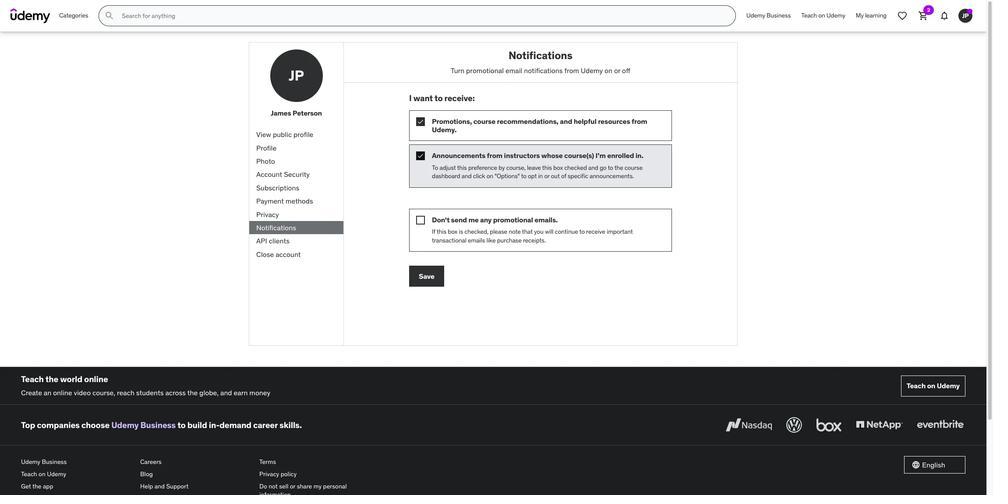 Task type: describe. For each thing, give the bounding box(es) containing it.
teach inside teach the world online create an online video course, reach students across the globe, and earn money
[[21, 374, 44, 385]]

1 horizontal spatial teach on udemy link
[[797, 5, 851, 26]]

1 horizontal spatial business
[[140, 420, 176, 431]]

and inside promotions, course recommendations, and helpful resources from udemy.
[[560, 117, 573, 126]]

box inside announcements from instructors whose course(s) i'm enrolled in. to adjust this preference by course, leave this box checked and go to the  course dashboard and click on "options" to opt in or out of specific announcements.
[[554, 164, 563, 172]]

help and support link
[[140, 481, 252, 493]]

"options"
[[495, 172, 520, 180]]

subscriptions
[[256, 184, 300, 192]]

and left click at the top left
[[462, 172, 472, 180]]

0 horizontal spatial online
[[53, 389, 72, 398]]

account
[[256, 170, 282, 179]]

udemy inside 'notifications turn promotional email notifications from udemy on or off'
[[581, 66, 603, 75]]

preference
[[469, 164, 498, 172]]

in.
[[636, 151, 644, 160]]

companies
[[37, 420, 80, 431]]

and inside teach the world online create an online video course, reach students across the globe, and earn money
[[220, 389, 232, 398]]

receipts.
[[523, 236, 546, 244]]

i want to receive:
[[409, 93, 475, 104]]

you
[[534, 228, 544, 236]]

course inside promotions, course recommendations, and helpful resources from udemy.
[[474, 117, 496, 126]]

privacy inside "link"
[[256, 210, 279, 219]]

the inside announcements from instructors whose course(s) i'm enrolled in. to adjust this preference by course, leave this box checked and go to the  course dashboard and click on "options" to opt in or out of specific announcements.
[[615, 164, 624, 172]]

my learning
[[856, 11, 887, 19]]

teach inside udemy business teach on udemy get the app
[[21, 471, 37, 479]]

close
[[256, 250, 274, 259]]

save
[[419, 272, 435, 281]]

checked
[[565, 164, 587, 172]]

recommendations,
[[497, 117, 559, 126]]

sell
[[279, 483, 289, 491]]

terms privacy policy do not sell or share my personal information
[[259, 459, 347, 496]]

choose
[[81, 420, 110, 431]]

announcements from instructors whose course(s) i'm enrolled in. to adjust this preference by course, leave this box checked and go to the  course dashboard and click on "options" to opt in or out of specific announcements.
[[432, 151, 644, 180]]

receive
[[587, 228, 606, 236]]

nasdaq image
[[724, 416, 775, 435]]

udemy image
[[11, 8, 50, 23]]

jp link
[[956, 5, 977, 26]]

to left "build"
[[178, 420, 186, 431]]

policy
[[281, 471, 297, 479]]

in
[[538, 172, 543, 180]]

is
[[459, 228, 463, 236]]

small image for don't send me any promotional emails.
[[416, 216, 425, 225]]

personal
[[323, 483, 347, 491]]

teach on udemy for teach on udemy link to the middle
[[907, 382, 960, 391]]

profile
[[294, 130, 314, 139]]

and inside careers blog help and support
[[155, 483, 165, 491]]

don't
[[432, 216, 450, 224]]

volkswagen image
[[785, 416, 804, 435]]

transactional
[[432, 236, 467, 244]]

security
[[284, 170, 310, 179]]

on inside 'notifications turn promotional email notifications from udemy on or off'
[[605, 66, 613, 75]]

to left opt
[[521, 172, 527, 180]]

i
[[409, 93, 412, 104]]

video
[[74, 389, 91, 398]]

profile
[[256, 144, 277, 152]]

notifications for notifications
[[256, 224, 296, 232]]

promotional inside 'notifications turn promotional email notifications from udemy on or off'
[[466, 66, 504, 75]]

1 vertical spatial udemy business link
[[111, 420, 176, 431]]

notifications link
[[249, 221, 344, 235]]

0 vertical spatial jp
[[963, 12, 969, 20]]

world
[[60, 374, 82, 385]]

on inside announcements from instructors whose course(s) i'm enrolled in. to adjust this preference by course, leave this box checked and go to the  course dashboard and click on "options" to opt in or out of specific announcements.
[[487, 172, 494, 180]]

me
[[469, 216, 479, 224]]

leave
[[527, 164, 541, 172]]

payment
[[256, 197, 284, 206]]

and left go
[[589, 164, 599, 172]]

submit search image
[[104, 11, 115, 21]]

close account link
[[249, 248, 344, 261]]

to right want
[[435, 93, 443, 104]]

information
[[259, 491, 291, 496]]

opt
[[528, 172, 537, 180]]

students
[[136, 389, 164, 398]]

api
[[256, 237, 267, 246]]

off
[[622, 66, 631, 75]]

notifications image
[[940, 11, 950, 21]]

blog link
[[140, 469, 252, 481]]

email
[[506, 66, 523, 75]]

0 horizontal spatial small image
[[416, 152, 425, 161]]

skills.
[[280, 420, 302, 431]]

do
[[259, 483, 267, 491]]

account security link
[[249, 168, 344, 181]]

methods
[[286, 197, 313, 206]]

by
[[499, 164, 505, 172]]

on inside udemy business teach on udemy get the app
[[39, 471, 46, 479]]

any
[[480, 216, 492, 224]]

learning
[[866, 11, 887, 19]]

udemy business teach on udemy get the app
[[21, 459, 67, 491]]

categories button
[[54, 5, 94, 26]]

my learning link
[[851, 5, 892, 26]]

0 vertical spatial online
[[84, 374, 108, 385]]

api clients link
[[249, 235, 344, 248]]

get the app link
[[21, 481, 133, 493]]

or inside 'terms privacy policy do not sell or share my personal information'
[[290, 483, 296, 491]]

will
[[545, 228, 554, 236]]

payment methods
[[256, 197, 313, 206]]

you have alerts image
[[968, 9, 973, 14]]

continue
[[555, 228, 578, 236]]

photo
[[256, 157, 275, 166]]

james
[[271, 109, 291, 117]]

course, inside teach the world online create an online video course, reach students across the globe, and earn money
[[92, 389, 115, 398]]

on up eventbrite image at the bottom right of the page
[[928, 382, 936, 391]]

do not sell or share my personal information button
[[259, 481, 372, 496]]

to right go
[[608, 164, 614, 172]]

reach
[[117, 389, 135, 398]]

blog
[[140, 471, 153, 479]]

checked,
[[465, 228, 489, 236]]

from inside 'notifications turn promotional email notifications from udemy on or off'
[[565, 66, 579, 75]]

subscriptions link
[[249, 181, 344, 195]]

the inside udemy business teach on udemy get the app
[[32, 483, 41, 491]]



Task type: vqa. For each thing, say whether or not it's contained in the screenshot.
for within the 'link'
no



Task type: locate. For each thing, give the bounding box(es) containing it.
or
[[615, 66, 621, 75], [545, 172, 550, 180], [290, 483, 296, 491]]

save button
[[409, 266, 444, 287]]

udemy business link
[[742, 5, 797, 26], [111, 420, 176, 431], [21, 457, 133, 469]]

promotional
[[466, 66, 504, 75], [493, 216, 533, 224]]

2 vertical spatial teach on udemy link
[[21, 469, 133, 481]]

dashboard
[[432, 172, 461, 180]]

an
[[44, 389, 51, 398]]

teach the world online create an online video course, reach students across the globe, and earn money
[[21, 374, 271, 398]]

1 horizontal spatial teach on udemy
[[907, 382, 960, 391]]

or left off
[[615, 66, 621, 75]]

1 horizontal spatial from
[[565, 66, 579, 75]]

online up "video"
[[84, 374, 108, 385]]

or inside 'notifications turn promotional email notifications from udemy on or off'
[[615, 66, 621, 75]]

0 horizontal spatial teach on udemy
[[802, 11, 846, 19]]

notifications turn promotional email notifications from udemy on or off
[[451, 49, 631, 75]]

notifications up notifications
[[509, 49, 573, 62]]

privacy inside 'terms privacy policy do not sell or share my personal information'
[[259, 471, 279, 479]]

0 vertical spatial box
[[554, 164, 563, 172]]

jp right the 'notifications' icon
[[963, 12, 969, 20]]

from up the by
[[487, 151, 503, 160]]

1 vertical spatial jp
[[289, 67, 304, 85]]

online right an
[[53, 389, 72, 398]]

this
[[457, 164, 467, 172], [542, 164, 552, 172], [437, 228, 447, 236]]

small image left don't
[[416, 216, 425, 225]]

teach on udemy for the middle teach on udemy link
[[802, 11, 846, 19]]

0 vertical spatial udemy business link
[[742, 5, 797, 26]]

0 vertical spatial promotional
[[466, 66, 504, 75]]

whose
[[542, 151, 563, 160]]

course down in.
[[625, 164, 643, 172]]

udemy
[[747, 11, 766, 19], [827, 11, 846, 19], [581, 66, 603, 75], [937, 382, 960, 391], [111, 420, 139, 431], [21, 459, 40, 467], [47, 471, 66, 479]]

1 vertical spatial teach on udemy link
[[902, 376, 966, 397]]

1 horizontal spatial notifications
[[509, 49, 573, 62]]

this up in
[[542, 164, 552, 172]]

account security
[[256, 170, 310, 179]]

teach on udemy link left the my
[[797, 5, 851, 26]]

2 horizontal spatial business
[[767, 11, 791, 19]]

small image left english
[[912, 461, 921, 470]]

1 small image from the top
[[416, 117, 425, 126]]

2 horizontal spatial teach on udemy link
[[902, 376, 966, 397]]

1 vertical spatial box
[[448, 228, 458, 236]]

0 horizontal spatial or
[[290, 483, 296, 491]]

box image
[[815, 416, 844, 435]]

helpful
[[574, 117, 597, 126]]

and right help
[[155, 483, 165, 491]]

promotional right turn
[[466, 66, 504, 75]]

and
[[560, 117, 573, 126], [589, 164, 599, 172], [462, 172, 472, 180], [220, 389, 232, 398], [155, 483, 165, 491]]

from inside announcements from instructors whose course(s) i'm enrolled in. to adjust this preference by course, leave this box checked and go to the  course dashboard and click on "options" to opt in or out of specific announcements.
[[487, 151, 503, 160]]

privacy down terms at the left bottom of page
[[259, 471, 279, 479]]

like
[[487, 236, 496, 244]]

public
[[273, 130, 292, 139]]

1 vertical spatial small image
[[416, 216, 425, 225]]

0 vertical spatial business
[[767, 11, 791, 19]]

0 horizontal spatial from
[[487, 151, 503, 160]]

0 vertical spatial course,
[[507, 164, 526, 172]]

1 vertical spatial notifications
[[256, 224, 296, 232]]

click
[[473, 172, 485, 180]]

wishlist image
[[898, 11, 908, 21]]

small image for promotions, course recommendations, and helpful resources from udemy.
[[416, 117, 425, 126]]

enrolled
[[608, 151, 634, 160]]

0 vertical spatial privacy
[[256, 210, 279, 219]]

notifications for notifications turn promotional email notifications from udemy on or off
[[509, 49, 573, 62]]

careers
[[140, 459, 162, 467]]

2 horizontal spatial from
[[632, 117, 648, 126]]

turn
[[451, 66, 465, 75]]

instructors
[[504, 151, 540, 160]]

1 vertical spatial online
[[53, 389, 72, 398]]

notifications
[[524, 66, 563, 75]]

box up out
[[554, 164, 563, 172]]

resources
[[598, 117, 631, 126]]

photo link
[[249, 155, 344, 168]]

emails.
[[535, 216, 558, 224]]

2 link
[[914, 5, 935, 26]]

in-
[[209, 420, 220, 431]]

1 vertical spatial small image
[[912, 461, 921, 470]]

on up app on the left of the page
[[39, 471, 46, 479]]

of
[[561, 172, 567, 180]]

terms link
[[259, 457, 372, 469]]

shopping cart with 2 items image
[[919, 11, 929, 21]]

promotional inside don't send me any promotional emails. if this box is checked, please note that you will continue to receive important transactional emails like purchase receipts.
[[493, 216, 533, 224]]

0 horizontal spatial notifications
[[256, 224, 296, 232]]

money
[[250, 389, 271, 398]]

1 horizontal spatial box
[[554, 164, 563, 172]]

business inside udemy business teach on udemy get the app
[[42, 459, 67, 467]]

that
[[522, 228, 533, 236]]

english button
[[905, 457, 966, 474]]

privacy link
[[249, 208, 344, 221]]

and left helpful
[[560, 117, 573, 126]]

out
[[551, 172, 560, 180]]

demand
[[220, 420, 252, 431]]

0 horizontal spatial this
[[437, 228, 447, 236]]

udemy business
[[747, 11, 791, 19]]

1 horizontal spatial or
[[545, 172, 550, 180]]

0 vertical spatial from
[[565, 66, 579, 75]]

want
[[414, 93, 433, 104]]

app
[[43, 483, 53, 491]]

top
[[21, 420, 35, 431]]

1 horizontal spatial jp
[[963, 12, 969, 20]]

0 horizontal spatial jp
[[289, 67, 304, 85]]

from right resources
[[632, 117, 648, 126]]

don't send me any promotional emails. if this box is checked, please note that you will continue to receive important transactional emails like purchase receipts.
[[432, 216, 633, 244]]

2 vertical spatial business
[[42, 459, 67, 467]]

view public profile
[[256, 130, 314, 139]]

0 vertical spatial small image
[[416, 117, 425, 126]]

categories
[[59, 11, 88, 19]]

receive:
[[445, 93, 475, 104]]

course, up "options"
[[507, 164, 526, 172]]

if
[[432, 228, 436, 236]]

small image inside english button
[[912, 461, 921, 470]]

api clients
[[256, 237, 290, 246]]

to left receive
[[580, 228, 585, 236]]

business for udemy business teach on udemy get the app
[[42, 459, 67, 467]]

course, inside announcements from instructors whose course(s) i'm enrolled in. to adjust this preference by course, leave this box checked and go to the  course dashboard and click on "options" to opt in or out of specific announcements.
[[507, 164, 526, 172]]

netapp image
[[855, 416, 905, 435]]

close account
[[256, 250, 301, 259]]

english
[[923, 461, 946, 470]]

0 vertical spatial small image
[[416, 152, 425, 161]]

share
[[297, 483, 312, 491]]

1 vertical spatial promotional
[[493, 216, 533, 224]]

emails
[[468, 236, 485, 244]]

eventbrite image
[[916, 416, 966, 435]]

course
[[474, 117, 496, 126], [625, 164, 643, 172]]

0 vertical spatial teach on udemy
[[802, 11, 846, 19]]

notifications up clients
[[256, 224, 296, 232]]

the right the get
[[32, 483, 41, 491]]

help
[[140, 483, 153, 491]]

careers blog help and support
[[140, 459, 189, 491]]

this down the announcements
[[457, 164, 467, 172]]

0 horizontal spatial teach on udemy link
[[21, 469, 133, 481]]

specific
[[568, 172, 589, 180]]

1 horizontal spatial small image
[[912, 461, 921, 470]]

earn
[[234, 389, 248, 398]]

small image down want
[[416, 117, 425, 126]]

on left the my
[[819, 11, 826, 19]]

promotional up note
[[493, 216, 533, 224]]

2 vertical spatial from
[[487, 151, 503, 160]]

1 horizontal spatial course,
[[507, 164, 526, 172]]

or right in
[[545, 172, 550, 180]]

to inside don't send me any promotional emails. if this box is checked, please note that you will continue to receive important transactional emails like purchase receipts.
[[580, 228, 585, 236]]

not
[[269, 483, 278, 491]]

teach on udemy up eventbrite image at the bottom right of the page
[[907, 382, 960, 391]]

udemy.
[[432, 125, 457, 134]]

2 vertical spatial udemy business link
[[21, 457, 133, 469]]

announcements.
[[590, 172, 634, 180]]

small image left the announcements
[[416, 152, 425, 161]]

i'm
[[596, 151, 606, 160]]

to
[[432, 164, 438, 172]]

0 horizontal spatial box
[[448, 228, 458, 236]]

1 vertical spatial from
[[632, 117, 648, 126]]

course, right "video"
[[92, 389, 115, 398]]

0 horizontal spatial business
[[42, 459, 67, 467]]

2 horizontal spatial this
[[542, 164, 552, 172]]

clients
[[269, 237, 290, 246]]

box left is
[[448, 228, 458, 236]]

jp
[[963, 12, 969, 20], [289, 67, 304, 85]]

0 vertical spatial notifications
[[509, 49, 573, 62]]

course(s)
[[565, 151, 594, 160]]

box inside don't send me any promotional emails. if this box is checked, please note that you will continue to receive important transactional emails like purchase receipts.
[[448, 228, 458, 236]]

1 vertical spatial business
[[140, 420, 176, 431]]

jp up the james peterson
[[289, 67, 304, 85]]

announcements
[[432, 151, 486, 160]]

from right notifications
[[565, 66, 579, 75]]

1 horizontal spatial course
[[625, 164, 643, 172]]

business for udemy business
[[767, 11, 791, 19]]

2 horizontal spatial or
[[615, 66, 621, 75]]

1 vertical spatial privacy
[[259, 471, 279, 479]]

this right if
[[437, 228, 447, 236]]

1 vertical spatial course
[[625, 164, 643, 172]]

0 vertical spatial or
[[615, 66, 621, 75]]

adjust
[[440, 164, 456, 172]]

my
[[856, 11, 864, 19]]

careers link
[[140, 457, 252, 469]]

1 vertical spatial course,
[[92, 389, 115, 398]]

1 vertical spatial teach on udemy
[[907, 382, 960, 391]]

small image
[[416, 117, 425, 126], [416, 216, 425, 225]]

2 vertical spatial or
[[290, 483, 296, 491]]

privacy down payment
[[256, 210, 279, 219]]

notifications inside 'notifications turn promotional email notifications from udemy on or off'
[[509, 49, 573, 62]]

this inside don't send me any promotional emails. if this box is checked, please note that you will continue to receive important transactional emails like purchase receipts.
[[437, 228, 447, 236]]

or inside announcements from instructors whose course(s) i'm enrolled in. to adjust this preference by course, leave this box checked and go to the  course dashboard and click on "options" to opt in or out of specific announcements.
[[545, 172, 550, 180]]

and left earn
[[220, 389, 232, 398]]

1 horizontal spatial this
[[457, 164, 467, 172]]

teach on udemy left the my
[[802, 11, 846, 19]]

Search for anything text field
[[120, 8, 725, 23]]

course right promotions,
[[474, 117, 496, 126]]

the up announcements. at top
[[615, 164, 624, 172]]

2 small image from the top
[[416, 216, 425, 225]]

small image
[[416, 152, 425, 161], [912, 461, 921, 470]]

teach on udemy link up app on the left of the page
[[21, 469, 133, 481]]

support
[[166, 483, 189, 491]]

or right sell
[[290, 483, 296, 491]]

1 horizontal spatial online
[[84, 374, 108, 385]]

online
[[84, 374, 108, 385], [53, 389, 72, 398]]

from inside promotions, course recommendations, and helpful resources from udemy.
[[632, 117, 648, 126]]

promotions, course recommendations, and helpful resources from udemy.
[[432, 117, 648, 134]]

on left off
[[605, 66, 613, 75]]

1 vertical spatial or
[[545, 172, 550, 180]]

the up an
[[46, 374, 58, 385]]

on right click at the top left
[[487, 172, 494, 180]]

build
[[187, 420, 207, 431]]

0 vertical spatial course
[[474, 117, 496, 126]]

0 horizontal spatial course,
[[92, 389, 115, 398]]

0 vertical spatial teach on udemy link
[[797, 5, 851, 26]]

course inside announcements from instructors whose course(s) i'm enrolled in. to adjust this preference by course, leave this box checked and go to the  course dashboard and click on "options" to opt in or out of specific announcements.
[[625, 164, 643, 172]]

the left globe,
[[187, 389, 198, 398]]

across
[[165, 389, 186, 398]]

go
[[600, 164, 607, 172]]

teach on udemy link up eventbrite image at the bottom right of the page
[[902, 376, 966, 397]]

payment methods link
[[249, 195, 344, 208]]

course,
[[507, 164, 526, 172], [92, 389, 115, 398]]

0 horizontal spatial course
[[474, 117, 496, 126]]

globe,
[[199, 389, 219, 398]]



